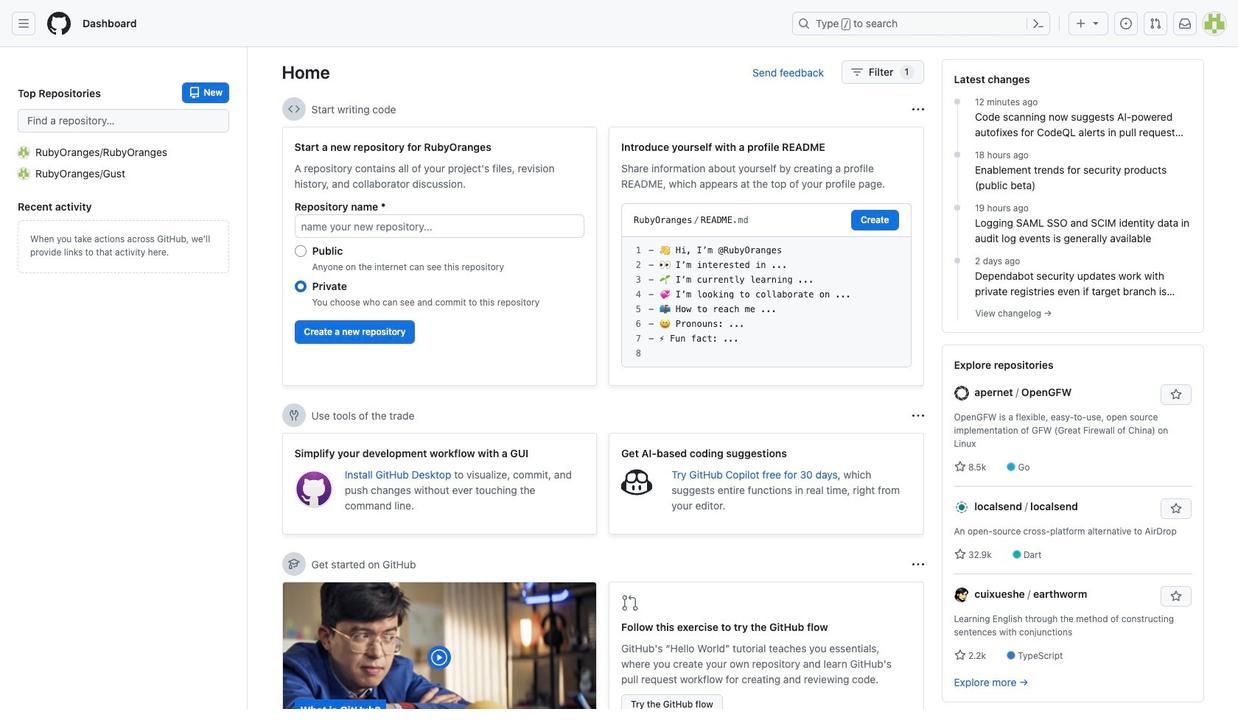 Task type: locate. For each thing, give the bounding box(es) containing it.
what is github? image
[[283, 583, 596, 710]]

gust image
[[18, 168, 29, 179]]

dot fill image
[[952, 149, 963, 161]]

1 vertical spatial dot fill image
[[952, 202, 963, 214]]

0 vertical spatial star image
[[954, 549, 966, 561]]

star image up @cuixueshe profile icon
[[954, 549, 966, 561]]

@cuixueshe profile image
[[954, 588, 969, 603]]

3 star this repository image from the top
[[1170, 591, 1182, 603]]

star image
[[954, 461, 966, 473]]

3 dot fill image from the top
[[952, 255, 963, 267]]

1 vertical spatial why am i seeing this? image
[[912, 559, 924, 571]]

triangle down image
[[1090, 17, 1102, 29]]

0 vertical spatial dot fill image
[[952, 96, 963, 108]]

why am i seeing this? image
[[912, 104, 924, 115], [912, 559, 924, 571]]

notifications image
[[1179, 18, 1191, 29]]

1 why am i seeing this? image from the top
[[912, 104, 924, 115]]

2 dot fill image from the top
[[952, 202, 963, 214]]

command palette image
[[1033, 18, 1044, 29]]

star this repository image
[[1170, 389, 1182, 401], [1170, 503, 1182, 515], [1170, 591, 1182, 603]]

try the github flow element
[[609, 582, 924, 710]]

1 vertical spatial star image
[[954, 650, 966, 662]]

Find a repository… text field
[[18, 109, 229, 133]]

homepage image
[[47, 12, 71, 35]]

1 vertical spatial star this repository image
[[1170, 503, 1182, 515]]

none radio inside the start a new repository element
[[294, 245, 306, 257]]

star image down @cuixueshe profile icon
[[954, 650, 966, 662]]

star this repository image for '@localsend profile' icon on the bottom of the page
[[1170, 503, 1182, 515]]

explore repositories navigation
[[942, 345, 1204, 703]]

2 star this repository image from the top
[[1170, 503, 1182, 515]]

0 vertical spatial star this repository image
[[1170, 389, 1182, 401]]

why am i seeing this? image for introduce yourself with a profile readme element
[[912, 104, 924, 115]]

1 star this repository image from the top
[[1170, 389, 1182, 401]]

None submit
[[851, 210, 899, 231]]

None radio
[[294, 281, 306, 293]]

rubyoranges image
[[18, 146, 29, 158]]

None radio
[[294, 245, 306, 257]]

Top Repositories search field
[[18, 109, 229, 133]]

what is github? element
[[282, 582, 597, 710]]

1 star image from the top
[[954, 549, 966, 561]]

star image
[[954, 549, 966, 561], [954, 650, 966, 662]]

2 why am i seeing this? image from the top
[[912, 559, 924, 571]]

@apernet profile image
[[954, 386, 969, 401]]

simplify your development workflow with a gui element
[[282, 433, 597, 535]]

2 vertical spatial star this repository image
[[1170, 591, 1182, 603]]

0 vertical spatial why am i seeing this? image
[[912, 104, 924, 115]]

2 star image from the top
[[954, 650, 966, 662]]

dot fill image
[[952, 96, 963, 108], [952, 202, 963, 214], [952, 255, 963, 267]]

2 vertical spatial dot fill image
[[952, 255, 963, 267]]

get ai-based coding suggestions element
[[609, 433, 924, 535]]

star image for '@localsend profile' icon on the bottom of the page
[[954, 549, 966, 561]]

star this repository image for the @apernet profile image
[[1170, 389, 1182, 401]]

none radio inside the start a new repository element
[[294, 281, 306, 293]]



Task type: describe. For each thing, give the bounding box(es) containing it.
start a new repository element
[[282, 127, 597, 386]]

@localsend profile image
[[954, 501, 969, 515]]

issue opened image
[[1120, 18, 1132, 29]]

introduce yourself with a profile readme element
[[609, 127, 924, 386]]

star image for @cuixueshe profile icon
[[954, 650, 966, 662]]

git pull request image
[[1150, 18, 1162, 29]]

git pull request image
[[621, 595, 639, 613]]

explore element
[[942, 59, 1204, 710]]

1 dot fill image from the top
[[952, 96, 963, 108]]

mortar board image
[[288, 559, 300, 571]]

code image
[[288, 103, 300, 115]]

filter image
[[851, 66, 863, 78]]

why am i seeing this? image
[[912, 410, 924, 422]]

plus image
[[1075, 18, 1087, 29]]

star this repository image for @cuixueshe profile icon
[[1170, 591, 1182, 603]]

tools image
[[288, 410, 300, 422]]

name your new repository... text field
[[294, 215, 585, 238]]

github desktop image
[[294, 470, 333, 509]]

none submit inside introduce yourself with a profile readme element
[[851, 210, 899, 231]]

play image
[[431, 649, 448, 667]]

why am i seeing this? image for try the github flow element
[[912, 559, 924, 571]]



Task type: vqa. For each thing, say whether or not it's contained in the screenshot.
"repo" icon to the bottom
no



